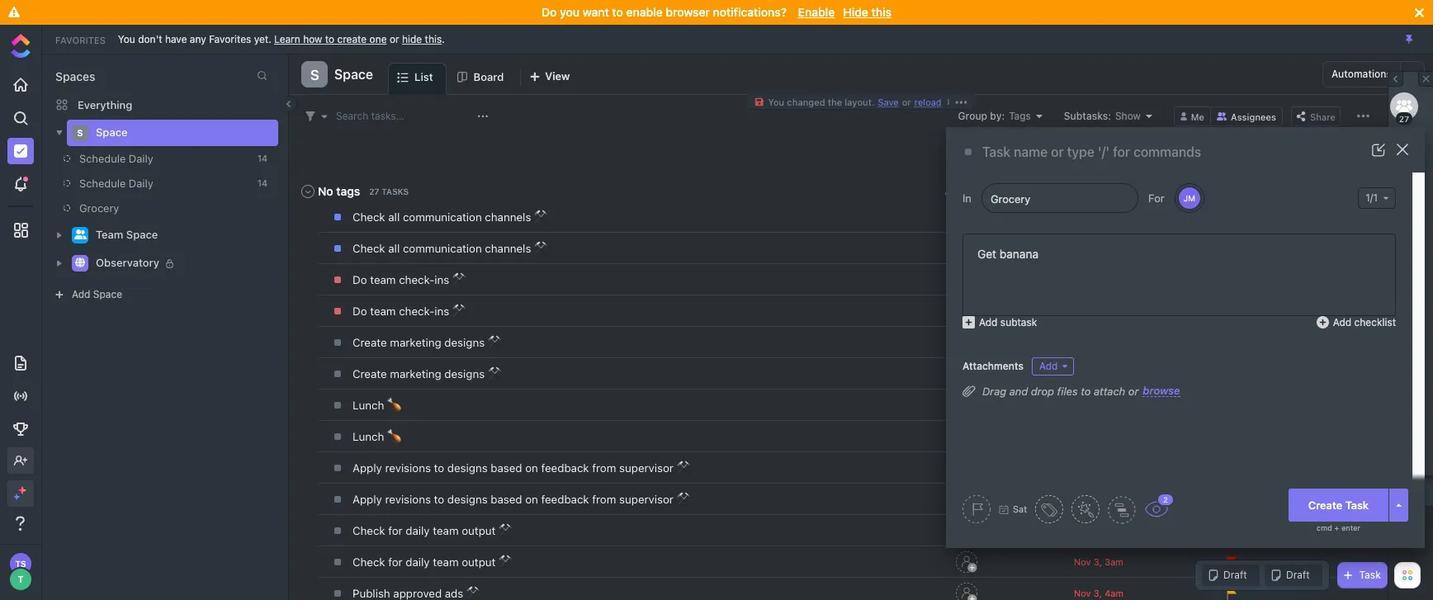 Task type: locate. For each thing, give the bounding box(es) containing it.
2 ins from the top
[[435, 305, 450, 318]]

0 vertical spatial jm
[[1400, 139, 1412, 149]]

2 apply from the top
[[353, 493, 382, 506]]

or
[[390, 33, 399, 45], [902, 97, 912, 107], [1129, 384, 1139, 398]]

1 vertical spatial ,
[[1100, 588, 1103, 598]]

2 check all communication channels ⚒️ from the top
[[353, 242, 548, 255]]

1 vertical spatial marketing
[[390, 368, 442, 381]]

1 vertical spatial apply revisions to designs based on feedback from supervisor ⚒️ link
[[349, 486, 897, 514]]

1 supervisor from the top
[[620, 462, 674, 475]]

1 vertical spatial 14
[[258, 178, 268, 188]]

lunch 🍗
[[353, 399, 401, 412], [353, 430, 401, 444]]

hide this link
[[402, 33, 442, 45]]

0 vertical spatial schedule daily
[[79, 152, 153, 165]]

1 lunch from the top
[[353, 399, 384, 412]]

1 , from the top
[[1100, 556, 1103, 567]]

communication
[[403, 211, 482, 224], [403, 242, 482, 255]]

check for daily team output ⚒️ link
[[349, 517, 897, 545], [349, 548, 897, 576]]

based for second the 'apply revisions to designs based on feedback from supervisor ⚒️' link from the bottom of the page
[[491, 462, 522, 475]]

0 vertical spatial daily
[[129, 152, 153, 165]]

revisions
[[385, 462, 431, 475], [385, 493, 431, 506]]

2 channels from the top
[[485, 242, 531, 255]]

enter
[[1342, 524, 1361, 533]]

task up enter
[[1346, 498, 1370, 512]]

0 vertical spatial supervisor
[[620, 462, 674, 475]]

2 lunch from the top
[[353, 430, 384, 444]]

1
[[1404, 152, 1408, 162], [1420, 492, 1424, 502]]

1 lunch 🍗 link from the top
[[349, 391, 897, 420]]

revisions for 2nd the 'apply revisions to designs based on feedback from supervisor ⚒️' link from the top
[[385, 493, 431, 506]]

2 based from the top
[[491, 493, 522, 506]]

1 vertical spatial apply revisions to designs based on feedback from supervisor ⚒️
[[353, 493, 691, 506]]

1 vertical spatial check for daily team output ⚒️
[[353, 556, 513, 569]]

you left changed
[[768, 97, 785, 107]]

space down create
[[334, 67, 373, 82]]

1 vertical spatial for
[[388, 556, 403, 569]]

1 vertical spatial apply
[[353, 493, 382, 506]]

1 based from the top
[[491, 462, 522, 475]]

14
[[258, 153, 268, 164], [258, 178, 268, 188]]

hide right create task
[[1399, 492, 1418, 502]]

2 14 from the top
[[258, 178, 268, 188]]

0 vertical spatial for
[[388, 524, 403, 538]]

favorites up spaces
[[55, 34, 106, 45]]

1 vertical spatial daily
[[129, 177, 153, 190]]

1 vertical spatial revisions
[[385, 493, 431, 506]]

2 from from the top
[[592, 493, 616, 506]]

1 for jm
[[1404, 152, 1408, 162]]

jm
[[1400, 139, 1412, 149], [1184, 193, 1196, 203]]

channels for first check all communication channels ⚒️ link from the top
[[485, 211, 531, 224]]

1 all from the top
[[388, 211, 400, 224]]

1 vertical spatial 27
[[369, 187, 379, 197]]

assignee
[[945, 187, 987, 197]]

board link
[[474, 63, 511, 94]]

1 vertical spatial all
[[388, 242, 400, 255]]

nov left the 4
[[1074, 588, 1091, 598]]

0 horizontal spatial jm
[[1184, 193, 1196, 203]]

task down enter
[[1360, 569, 1382, 581]]

0 vertical spatial check for daily team output ⚒️ link
[[349, 517, 897, 545]]

2 communication from the top
[[403, 242, 482, 255]]

create marketing designs ⚒️ link
[[349, 329, 897, 357], [349, 360, 897, 388]]

you for you don't have any favorites yet. learn how to create one or hide this .
[[118, 33, 135, 45]]

notifications?
[[713, 5, 787, 19]]

0 vertical spatial apply
[[353, 462, 382, 475]]

ins
[[435, 273, 450, 287], [435, 305, 450, 318]]

0 vertical spatial ,
[[1100, 556, 1103, 567]]

1 vertical spatial schedule
[[79, 177, 126, 190]]

1 apply revisions to designs based on feedback from supervisor ⚒️ link from the top
[[349, 454, 897, 482]]

this
[[872, 5, 892, 19], [425, 33, 442, 45]]

nov up nov 3 , 4 am
[[1075, 556, 1092, 567]]

2 vertical spatial or
[[1129, 384, 1139, 398]]

0 vertical spatial check-
[[399, 273, 435, 287]]

1 am from the top
[[1111, 556, 1124, 567]]

3 left the 4
[[1094, 588, 1100, 598]]

team
[[370, 273, 396, 287], [370, 305, 396, 318], [433, 524, 459, 538], [433, 556, 459, 569]]

assignees button
[[1212, 106, 1283, 126]]

reload
[[915, 97, 942, 107]]

sat
[[1013, 504, 1028, 515]]

add down globe icon on the top left of the page
[[72, 288, 90, 301]]

1 vertical spatial 🍗
[[387, 430, 401, 444]]

view settings image
[[1358, 110, 1370, 122]]

0 vertical spatial channels
[[485, 211, 531, 224]]

you left don't
[[118, 33, 135, 45]]

1 vertical spatial supervisor
[[620, 493, 674, 506]]

1 vertical spatial create
[[353, 368, 387, 381]]

apply revisions to designs based on feedback from supervisor ⚒️ for second the 'apply revisions to designs based on feedback from supervisor ⚒️' link from the bottom of the page
[[353, 462, 691, 475]]

1 feedback from the top
[[541, 462, 589, 475]]

1 do team check-ins ⚒️ from the top
[[353, 273, 467, 287]]

2 on from the top
[[526, 493, 538, 506]]

jm inside dropdown button
[[1184, 193, 1196, 203]]

add for add checklist
[[1334, 316, 1352, 328]]

0 vertical spatial check for daily team output ⚒️
[[353, 524, 513, 538]]

am
[[1111, 556, 1124, 567], [1111, 588, 1124, 598]]

0 vertical spatial from
[[592, 462, 616, 475]]

1 vertical spatial create marketing designs ⚒️
[[353, 368, 502, 381]]

2 check for daily team output ⚒️ from the top
[[353, 556, 513, 569]]

0 vertical spatial lunch 🍗 link
[[349, 391, 897, 420]]

1 🍗 from the top
[[387, 399, 401, 412]]

am for 3
[[1111, 556, 1124, 567]]

am down nov 3 , 3 am
[[1111, 588, 1124, 598]]

2 create marketing designs ⚒️ from the top
[[353, 368, 502, 381]]

want
[[583, 5, 609, 19]]

2 check for daily team output ⚒️ link from the top
[[349, 548, 897, 576]]

0 vertical spatial am
[[1111, 556, 1124, 567]]

1 14 from the top
[[258, 153, 268, 164]]

1 apply from the top
[[353, 462, 382, 475]]

1 vertical spatial check for daily team output ⚒️ link
[[349, 548, 897, 576]]

0 vertical spatial output
[[462, 524, 496, 538]]

add
[[72, 288, 90, 301], [980, 316, 998, 328], [1334, 316, 1352, 328], [1040, 360, 1058, 372]]

am up the 4
[[1111, 556, 1124, 567]]

1 create marketing designs ⚒️ link from the top
[[349, 329, 897, 357]]

the
[[828, 97, 843, 107]]

0 horizontal spatial this
[[425, 33, 442, 45]]

designs
[[445, 336, 485, 349], [445, 368, 485, 381], [448, 462, 488, 475], [448, 493, 488, 506]]

1 on from the top
[[526, 462, 538, 475]]

1 vertical spatial am
[[1111, 588, 1124, 598]]

4 check from the top
[[353, 556, 385, 569]]

2 create marketing designs ⚒️ link from the top
[[349, 360, 897, 388]]

schedule daily
[[79, 152, 153, 165], [79, 177, 153, 190]]

0 vertical spatial based
[[491, 462, 522, 475]]

in
[[963, 191, 972, 204]]

2 all from the top
[[388, 242, 400, 255]]

1 vertical spatial do team check-ins ⚒️
[[353, 305, 467, 318]]

grocery link
[[41, 196, 251, 221]]

feedback
[[541, 462, 589, 475], [541, 493, 589, 506]]

1 vertical spatial 1
[[1420, 492, 1424, 502]]

daily up grocery link
[[129, 177, 153, 190]]

Task name or type '/' for commands text field
[[983, 144, 1344, 161]]

1 vertical spatial check all communication channels ⚒️ link
[[349, 235, 897, 263]]

1 vertical spatial ins
[[435, 305, 450, 318]]

supervisor for second the 'apply revisions to designs based on feedback from supervisor ⚒️' link from the bottom of the page
[[620, 462, 674, 475]]

0 vertical spatial create marketing designs ⚒️ link
[[349, 329, 897, 357]]

check-
[[399, 273, 435, 287], [399, 305, 435, 318]]

hide right enable
[[843, 5, 869, 19]]

0 horizontal spatial favorites
[[55, 34, 106, 45]]

do team check-ins ⚒️
[[353, 273, 467, 287], [353, 305, 467, 318]]

create
[[337, 33, 367, 45]]

1 communication from the top
[[403, 211, 482, 224]]

assignees
[[1231, 111, 1277, 122]]

0 vertical spatial ts
[[1400, 177, 1411, 187]]

0 vertical spatial hide
[[843, 5, 869, 19]]

1 horizontal spatial jm
[[1400, 139, 1412, 149]]

1 horizontal spatial or
[[902, 97, 912, 107]]

get banana
[[978, 247, 1039, 261]]

feedback for 2nd the 'apply revisions to designs based on feedback from supervisor ⚒️' link from the top
[[541, 493, 589, 506]]

0 vertical spatial apply revisions to designs based on feedback from supervisor ⚒️
[[353, 462, 691, 475]]

1 marketing from the top
[[390, 336, 442, 349]]

feedback for second the 'apply revisions to designs based on feedback from supervisor ⚒️' link from the bottom of the page
[[541, 462, 589, 475]]

2 supervisor from the top
[[620, 493, 674, 506]]

0 vertical spatial create marketing designs ⚒️
[[353, 336, 502, 349]]

share button
[[1292, 106, 1341, 126]]

share
[[1311, 111, 1336, 122]]

1 vertical spatial on
[[526, 493, 538, 506]]

1 vertical spatial lunch 🍗
[[353, 430, 401, 444]]

to
[[612, 5, 623, 19], [325, 33, 335, 45], [1081, 384, 1091, 398], [434, 462, 444, 475], [434, 493, 444, 506]]

2 vertical spatial do
[[353, 305, 367, 318]]

0 horizontal spatial you
[[118, 33, 135, 45]]

add button
[[1032, 358, 1075, 376]]

27
[[1400, 114, 1410, 124], [369, 187, 379, 197]]

add up drop
[[1040, 360, 1058, 372]]

0 vertical spatial daily
[[406, 524, 430, 538]]

add left checklist at bottom right
[[1334, 316, 1352, 328]]

1 inside jm 1 ts
[[1404, 152, 1408, 162]]

14 for first schedule daily link from the top
[[258, 153, 268, 164]]

spaces
[[55, 69, 95, 83]]

Search tasks... text field
[[336, 104, 473, 128]]

2 apply revisions to designs based on feedback from supervisor ⚒️ from the top
[[353, 493, 691, 506]]

nov 3 , 4 am
[[1074, 588, 1124, 598]]

all
[[388, 211, 400, 224], [388, 242, 400, 255]]

1 vertical spatial check all communication channels ⚒️
[[353, 242, 548, 255]]

0 vertical spatial create
[[353, 336, 387, 349]]

or right 'attach'
[[1129, 384, 1139, 398]]

, left the 4
[[1100, 588, 1103, 598]]

1 vertical spatial you
[[768, 97, 785, 107]]

0 vertical spatial apply revisions to designs based on feedback from supervisor ⚒️ link
[[349, 454, 897, 482]]

1 check all communication channels ⚒️ link from the top
[[349, 203, 897, 231]]

0 vertical spatial revisions
[[385, 462, 431, 475]]

1 vertical spatial based
[[491, 493, 522, 506]]

check all communication channels ⚒️
[[353, 211, 548, 224], [353, 242, 548, 255]]

0 vertical spatial or
[[390, 33, 399, 45]]

you
[[118, 33, 135, 45], [768, 97, 785, 107]]

0 vertical spatial communication
[[403, 211, 482, 224]]

1 horizontal spatial 1
[[1420, 492, 1424, 502]]

jm for jm
[[1184, 193, 1196, 203]]

from for 2nd the 'apply revisions to designs based on feedback from supervisor ⚒️' link from the top
[[592, 493, 616, 506]]

0 vertical spatial task
[[1346, 498, 1370, 512]]

apply revisions to designs based on feedback from supervisor ⚒️ for 2nd the 'apply revisions to designs based on feedback from supervisor ⚒️' link from the top
[[353, 493, 691, 506]]

1 create marketing designs ⚒️ from the top
[[353, 336, 502, 349]]

based
[[491, 462, 522, 475], [491, 493, 522, 506]]

favorites right any
[[209, 33, 251, 45]]

0 vertical spatial on
[[526, 462, 538, 475]]

channels for second check all communication channels ⚒️ link from the top of the page
[[485, 242, 531, 255]]

0 vertical spatial marketing
[[390, 336, 442, 349]]

sat button
[[999, 504, 1028, 515]]

0 vertical spatial lunch
[[353, 399, 384, 412]]

schedule daily link up grocery
[[41, 171, 251, 196]]

0 horizontal spatial 1
[[1404, 152, 1408, 162]]

2
[[1164, 496, 1169, 505]]

output
[[462, 524, 496, 538], [462, 556, 496, 569]]

apply revisions to designs based on feedback from supervisor ⚒️
[[353, 462, 691, 475], [353, 493, 691, 506]]

add inside dropdown button
[[1040, 360, 1058, 372]]

2 revisions from the top
[[385, 493, 431, 506]]

14 for 2nd schedule daily link
[[258, 178, 268, 188]]

grocery
[[79, 202, 119, 215]]

1 apply revisions to designs based on feedback from supervisor ⚒️ from the top
[[353, 462, 691, 475]]

27 right view settings icon
[[1400, 114, 1410, 124]]

0 vertical spatial do team check-ins ⚒️
[[353, 273, 467, 287]]

2 am from the top
[[1111, 588, 1124, 598]]

supervisor
[[620, 462, 674, 475], [620, 493, 674, 506]]

1 vertical spatial do
[[353, 273, 367, 287]]

1 from from the top
[[592, 462, 616, 475]]

, for 3
[[1100, 556, 1103, 567]]

tags
[[336, 184, 360, 198]]

1 horizontal spatial 27
[[1400, 114, 1410, 124]]

2 , from the top
[[1100, 588, 1103, 598]]

1 horizontal spatial this
[[872, 5, 892, 19]]

on for 2nd the 'apply revisions to designs based on feedback from supervisor ⚒️' link from the top
[[526, 493, 538, 506]]

space down everything
[[96, 126, 128, 139]]

27 tasks
[[369, 187, 409, 197]]

0 vertical spatial 27
[[1400, 114, 1410, 124]]

hide
[[843, 5, 869, 19], [1399, 492, 1418, 502]]

this right hide
[[425, 33, 442, 45]]

1 vertical spatial ts
[[15, 559, 26, 569]]

27 left 'tasks'
[[369, 187, 379, 197]]

lunch
[[353, 399, 384, 412], [353, 430, 384, 444]]

daily down space link
[[129, 152, 153, 165]]

2 do team check-ins ⚒️ link from the top
[[349, 297, 897, 325]]

on for second the 'apply revisions to designs based on feedback from supervisor ⚒️' link from the bottom of the page
[[526, 462, 538, 475]]

1 vertical spatial lunch
[[353, 430, 384, 444]]

1 vertical spatial from
[[592, 493, 616, 506]]

0 vertical spatial you
[[118, 33, 135, 45]]

team
[[96, 228, 123, 241]]

or right the save
[[902, 97, 912, 107]]

, up nov 3 , 4 am
[[1100, 556, 1103, 567]]

add left subtask
[[980, 316, 998, 328]]

add checklist
[[1334, 316, 1397, 328]]

0 vertical spatial all
[[388, 211, 400, 224]]

0 vertical spatial check all communication channels ⚒️ link
[[349, 203, 897, 231]]

this right enable
[[872, 5, 892, 19]]

1 channels from the top
[[485, 211, 531, 224]]

all for first check all communication channels ⚒️ link from the top
[[388, 211, 400, 224]]

2 lunch 🍗 link from the top
[[349, 423, 897, 451]]

3
[[1094, 556, 1100, 567], [1105, 556, 1111, 567], [1094, 588, 1100, 598]]

0 vertical spatial 🍗
[[387, 399, 401, 412]]

1 vertical spatial channels
[[485, 242, 531, 255]]

0 vertical spatial feedback
[[541, 462, 589, 475]]

jm for jm 1 ts
[[1400, 139, 1412, 149]]

do team check-ins ⚒️ link
[[349, 266, 897, 294], [349, 297, 897, 325]]

search
[[336, 109, 369, 122]]

1 vertical spatial daily
[[406, 556, 430, 569]]

hide
[[402, 33, 422, 45]]

space inside 'button'
[[334, 67, 373, 82]]

1 revisions from the top
[[385, 462, 431, 475]]

3 up nov 3 , 4 am
[[1094, 556, 1100, 567]]

1 vertical spatial hide
[[1399, 492, 1418, 502]]

0 vertical spatial check all communication channels ⚒️
[[353, 211, 548, 224]]

set priority element
[[963, 496, 991, 524]]

nov for nov 3 , 4 am
[[1074, 588, 1091, 598]]

or right 'one'
[[390, 33, 399, 45]]

0 vertical spatial schedule
[[79, 152, 126, 165]]

apply for second the 'apply revisions to designs based on feedback from supervisor ⚒️' link from the bottom of the page
[[353, 462, 382, 475]]

0 vertical spatial nov
[[1075, 556, 1092, 567]]

from
[[592, 462, 616, 475], [592, 493, 616, 506]]

🍗
[[387, 399, 401, 412], [387, 430, 401, 444]]

you don't have any favorites yet. learn how to create one or hide this .
[[118, 33, 445, 45]]

or inside "drag and drop files to attach or browse"
[[1129, 384, 1139, 398]]

1 vertical spatial create marketing designs ⚒️ link
[[349, 360, 897, 388]]

space
[[334, 67, 373, 82], [96, 126, 128, 139], [126, 228, 158, 241], [93, 288, 122, 301]]

27 for 27 tasks
[[369, 187, 379, 197]]

0 vertical spatial 14
[[258, 153, 268, 164]]

for
[[388, 524, 403, 538], [388, 556, 403, 569]]

set priority image
[[963, 496, 991, 524]]

2 feedback from the top
[[541, 493, 589, 506]]

1 vertical spatial do team check-ins ⚒️ link
[[349, 297, 897, 325]]

2 do team check-ins ⚒️ from the top
[[353, 305, 467, 318]]

1 check for daily team output ⚒️ link from the top
[[349, 517, 897, 545]]

schedule daily link up grocery link
[[41, 146, 251, 171]]

1 vertical spatial lunch 🍗 link
[[349, 423, 897, 451]]



Task type: vqa. For each thing, say whether or not it's contained in the screenshot.
top business time image
no



Task type: describe. For each thing, give the bounding box(es) containing it.
subtask
[[1001, 316, 1038, 328]]

subtasks: show
[[1064, 109, 1141, 122]]

0 horizontal spatial or
[[390, 33, 399, 45]]

by:
[[991, 109, 1005, 122]]

0 vertical spatial do
[[542, 5, 557, 19]]

sparkle svg 2 image
[[13, 494, 19, 500]]

yet.
[[254, 33, 272, 45]]

and
[[1010, 384, 1028, 398]]

automations button
[[1324, 62, 1401, 87]]

1 horizontal spatial hide
[[1399, 492, 1418, 502]]

learn how to create one link
[[274, 33, 387, 45]]

2 check from the top
[[353, 242, 385, 255]]

27 for 27
[[1400, 114, 1410, 124]]

2 output from the top
[[462, 556, 496, 569]]

2 button
[[1145, 493, 1175, 518]]

1 vertical spatial or
[[902, 97, 912, 107]]

create marketing designs ⚒️ for first create marketing designs ⚒️ link from the bottom
[[353, 368, 502, 381]]

add subtask
[[980, 316, 1038, 328]]

create for second create marketing designs ⚒️ link from the bottom
[[353, 336, 387, 349]]

any
[[190, 33, 206, 45]]

to inside "drag and drop files to attach or browse"
[[1081, 384, 1091, 398]]

1 check all communication channels ⚒️ from the top
[[353, 211, 548, 224]]

add for add space
[[72, 288, 90, 301]]

ts inside jm 1 ts
[[1400, 177, 1411, 187]]

jm 1 ts
[[1400, 139, 1412, 187]]

1 daily from the top
[[129, 152, 153, 165]]

space link
[[96, 120, 268, 146]]

checklist
[[1355, 316, 1397, 328]]

+
[[1335, 524, 1340, 533]]

team space
[[96, 228, 158, 241]]

search tasks...
[[336, 109, 405, 122]]

1 schedule daily link from the top
[[41, 146, 251, 171]]

assignee button
[[902, 187, 1034, 197]]

1 do team check-ins ⚒️ link from the top
[[349, 266, 897, 294]]

board
[[474, 70, 504, 83]]

1 horizontal spatial favorites
[[209, 33, 251, 45]]

browse
[[1143, 384, 1181, 397]]

team space link
[[96, 222, 268, 249]]

view button
[[522, 63, 578, 95]]

add space
[[72, 288, 122, 301]]

am for 4
[[1111, 588, 1124, 598]]

2 check all communication channels ⚒️ link from the top
[[349, 235, 897, 263]]

one
[[370, 33, 387, 45]]

3 for 3
[[1094, 556, 1100, 567]]

tags
[[1009, 109, 1031, 122]]

spaces link
[[42, 69, 95, 83]]

for
[[1149, 191, 1165, 204]]

learn
[[274, 33, 300, 45]]

you
[[560, 5, 580, 19]]

1/1 button
[[1359, 187, 1397, 209]]

list
[[415, 70, 433, 83]]

changed
[[787, 97, 826, 107]]

, for 4
[[1100, 588, 1103, 598]]

layout.
[[845, 97, 875, 107]]

get
[[978, 247, 997, 261]]

add for add subtask
[[980, 316, 998, 328]]

create for first create marketing designs ⚒️ link from the bottom
[[353, 368, 387, 381]]

communication for first check all communication channels ⚒️ link from the top
[[403, 211, 482, 224]]

2 schedule daily from the top
[[79, 177, 153, 190]]

4
[[1105, 588, 1111, 598]]

how
[[303, 33, 322, 45]]

2 daily from the top
[[129, 177, 153, 190]]

everything
[[78, 98, 132, 111]]

hide 1
[[1399, 492, 1424, 502]]

1 for from the top
[[388, 524, 403, 538]]

tasks...
[[371, 109, 405, 122]]

observatory link
[[96, 250, 268, 277]]

3 up the 4
[[1105, 556, 1111, 567]]

1 check- from the top
[[399, 273, 435, 287]]

1 for hide
[[1420, 492, 1424, 502]]

0 horizontal spatial ts
[[15, 559, 26, 569]]

nov for nov 3 , 3 am
[[1075, 556, 1092, 567]]

enable
[[626, 5, 663, 19]]

drag and drop files to attach or browse
[[983, 384, 1181, 398]]

0 vertical spatial this
[[872, 5, 892, 19]]

1 lunch 🍗 from the top
[[353, 399, 401, 412]]

cmd + enter
[[1317, 524, 1361, 533]]

don't
[[138, 33, 162, 45]]

2 check- from the top
[[399, 305, 435, 318]]

1 daily from the top
[[406, 524, 430, 538]]

1 schedule daily from the top
[[79, 152, 153, 165]]

1 output from the top
[[462, 524, 496, 538]]

list link
[[415, 64, 440, 94]]

user group image
[[74, 230, 86, 240]]

do you want to enable browser notifications? enable hide this
[[542, 5, 892, 19]]

27 tasks button
[[367, 187, 415, 197]]

.
[[442, 33, 445, 45]]

space down observatory on the top of the page
[[93, 288, 122, 301]]

1 ins from the top
[[435, 273, 450, 287]]

2 lunch 🍗 from the top
[[353, 430, 401, 444]]

2 🍗 from the top
[[387, 430, 401, 444]]

drag
[[983, 384, 1007, 398]]

drop
[[1031, 384, 1055, 398]]

all for second check all communication channels ⚒️ link from the top of the page
[[388, 242, 400, 255]]

no
[[318, 184, 333, 198]]

save
[[878, 97, 899, 107]]

3 for 4
[[1094, 588, 1100, 598]]

ts t
[[15, 559, 26, 585]]

you for you changed the layout. save or reload
[[768, 97, 785, 107]]

files
[[1058, 384, 1078, 398]]

based for 2nd the 'apply revisions to designs based on feedback from supervisor ⚒️' link from the top
[[491, 493, 522, 506]]

t
[[18, 574, 24, 585]]

1 check for daily team output ⚒️ from the top
[[353, 524, 513, 538]]

create task
[[1309, 498, 1370, 512]]

2 apply revisions to designs based on feedback from supervisor ⚒️ link from the top
[[349, 486, 897, 514]]

1 check from the top
[[353, 211, 385, 224]]

save button
[[875, 97, 902, 107]]

banana
[[1000, 247, 1039, 261]]

1 schedule from the top
[[79, 152, 126, 165]]

me button
[[1174, 106, 1212, 126]]

2 daily from the top
[[406, 556, 430, 569]]

2 schedule from the top
[[79, 177, 126, 190]]

show
[[1116, 109, 1141, 122]]

1 vertical spatial this
[[425, 33, 442, 45]]

view settings element
[[1354, 106, 1374, 126]]

jm button
[[1178, 186, 1202, 211]]

group
[[958, 109, 988, 122]]

cmd
[[1317, 524, 1333, 533]]

attach
[[1094, 384, 1126, 398]]

communication for second check all communication channels ⚒️ link from the top of the page
[[403, 242, 482, 255]]

everything link
[[42, 92, 288, 118]]

2 schedule daily link from the top
[[41, 171, 251, 196]]

supervisor for 2nd the 'apply revisions to designs based on feedback from supervisor ⚒️' link from the top
[[620, 493, 674, 506]]

view
[[545, 69, 570, 83]]

space button
[[328, 56, 373, 93]]

no tags
[[318, 184, 360, 198]]

0 horizontal spatial hide
[[843, 5, 869, 19]]

space down grocery link
[[126, 228, 158, 241]]

create marketing designs ⚒️ for second create marketing designs ⚒️ link from the bottom
[[353, 336, 502, 349]]

tasks
[[382, 187, 409, 197]]

revisions for second the 'apply revisions to designs based on feedback from supervisor ⚒️' link from the bottom of the page
[[385, 462, 431, 475]]

2 vertical spatial create
[[1309, 498, 1343, 512]]

me
[[1192, 111, 1205, 122]]

nov 3 , 3 am
[[1075, 556, 1124, 567]]

attachments
[[963, 360, 1024, 372]]

automations
[[1332, 68, 1392, 80]]

2 for from the top
[[388, 556, 403, 569]]

3 check from the top
[[353, 524, 385, 538]]

subtasks:
[[1064, 109, 1112, 122]]

2 marketing from the top
[[390, 368, 442, 381]]

sparkle svg 1 image
[[18, 486, 26, 495]]

observatory
[[96, 256, 159, 269]]

1 vertical spatial task
[[1360, 569, 1382, 581]]

globe image
[[75, 258, 85, 268]]

have
[[165, 33, 187, 45]]

enable
[[798, 5, 835, 19]]

apply for 2nd the 'apply revisions to designs based on feedback from supervisor ⚒️' link from the top
[[353, 493, 382, 506]]

from for second the 'apply revisions to designs based on feedback from supervisor ⚒️' link from the bottom of the page
[[592, 462, 616, 475]]



